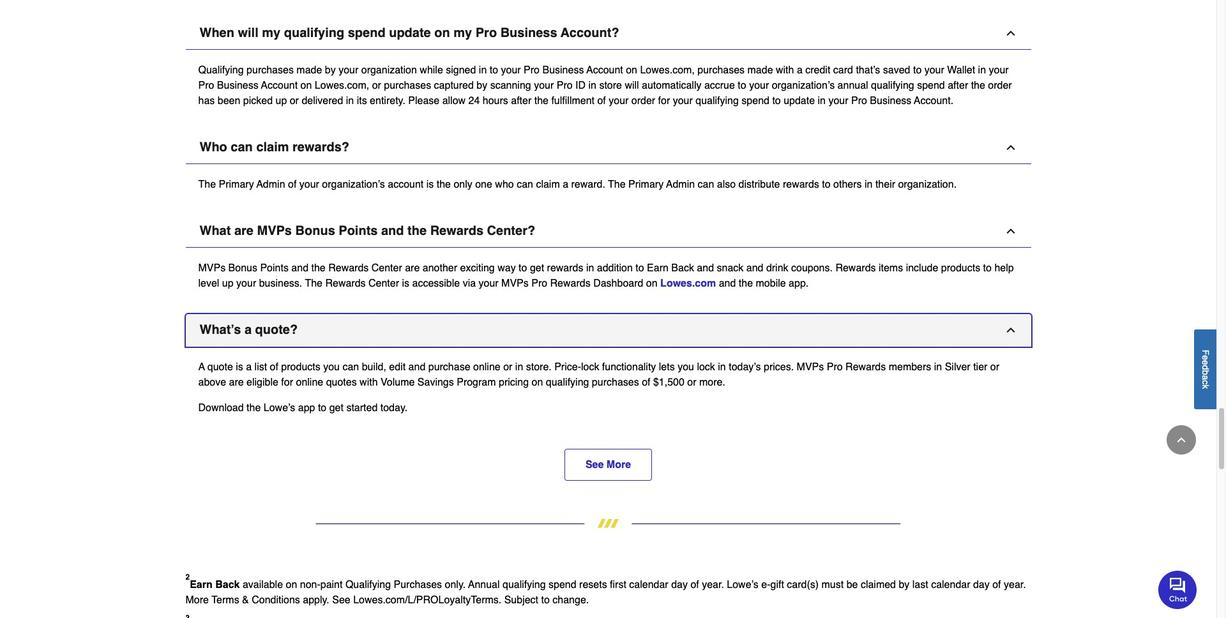 Task type: vqa. For each thing, say whether or not it's contained in the screenshot.
2 Earn Back on the left of the page
yes



Task type: describe. For each thing, give the bounding box(es) containing it.
others
[[834, 179, 862, 191]]

your up its
[[339, 65, 359, 76]]

qualifying inside button
[[284, 26, 344, 40]]

c
[[1201, 380, 1211, 384]]

earn inside mvps bonus points and the rewards center are another exciting way to get rewards in addition to earn back and snack and drink coupons. rewards items include products to help level up your business. the rewards center is accessible via your mvps pro rewards dashboard on
[[647, 263, 669, 274]]

0 horizontal spatial after
[[511, 95, 532, 107]]

qualifying inside a quote is a list of products you can build, edit and purchase online or in store. price-lock functionality lets you lock in today's prices. mvps pro rewards members in silver tier or above are eligible for online quotes with volume savings program pricing on qualifying purchases of $1,500 or more.
[[546, 377, 589, 389]]

prices.
[[764, 362, 794, 373]]

center?
[[487, 224, 535, 238]]

who
[[495, 179, 514, 191]]

rewards inside a quote is a list of products you can build, edit and purchase online or in store. price-lock functionality lets you lock in today's prices. mvps pro rewards members in silver tier or above are eligible for online quotes with volume savings program pricing on qualifying purchases of $1,500 or more.
[[846, 362, 886, 373]]

back inside the 2 earn back
[[215, 579, 240, 591]]

2 you from the left
[[678, 362, 694, 373]]

the inside mvps bonus points and the rewards center are another exciting way to get rewards in addition to earn back and snack and drink coupons. rewards items include products to help level up your business. the rewards center is accessible via your mvps pro rewards dashboard on
[[311, 263, 326, 274]]

that's
[[856, 65, 880, 76]]

and inside button
[[381, 224, 404, 238]]

0 horizontal spatial order
[[632, 95, 656, 107]]

available
[[243, 579, 283, 591]]

0 horizontal spatial lowes.com,
[[315, 80, 369, 92]]

and up lowes.com link
[[697, 263, 714, 274]]

lowes.com and the mobile app.
[[661, 278, 809, 290]]

lowe's inside available on non-paint qualifying purchases only. annual qualifying spend resets first calendar day of year. lowe's e-gift card(s) must be claimed by last calendar day of year. more terms & conditions apply. see lowes.com/l/proloyaltyterms. subject to change.
[[727, 579, 759, 591]]

1 horizontal spatial after
[[948, 80, 969, 92]]

0 vertical spatial rewards
[[783, 179, 819, 191]]

the left fulfillment
[[535, 95, 549, 107]]

your left "wallet"
[[925, 65, 945, 76]]

your down exciting
[[479, 278, 499, 290]]

will inside qualifying purchases made by your organization while signed in to your pro business account on lowes.com, purchases made with a credit card that's saved to your wallet in your pro business account on lowes.com, or purchases captured by scanning your pro id in store will automatically accrue to your organization's annual qualifying spend after the order has been picked up or delivered in its entirety. please allow 24 hours after the fulfillment of your order for your qualifying spend to update in your pro business account.
[[625, 80, 639, 92]]

price-
[[555, 362, 581, 373]]

chevron up image for what are mvps bonus points and the rewards center?
[[1005, 225, 1017, 238]]

up inside mvps bonus points and the rewards center are another exciting way to get rewards in addition to earn back and snack and drink coupons. rewards items include products to help level up your business. the rewards center is accessible via your mvps pro rewards dashboard on
[[222, 278, 234, 290]]

see inside available on non-paint qualifying purchases only. annual qualifying spend resets first calendar day of year. lowe's e-gift card(s) must be claimed by last calendar day of year. more terms & conditions apply. see lowes.com/l/proloyaltyterms. subject to change.
[[332, 594, 351, 606]]

2 lock from the left
[[697, 362, 715, 373]]

1 made from the left
[[297, 65, 322, 76]]

reward.
[[571, 179, 605, 191]]

program
[[457, 377, 496, 389]]

what's a quote? button
[[186, 314, 1031, 347]]

apply.
[[303, 594, 329, 606]]

b
[[1201, 370, 1211, 375]]

your left business.
[[236, 278, 256, 290]]

a inside "button"
[[1201, 375, 1211, 380]]

1 lock from the left
[[581, 362, 599, 373]]

rewards inside button
[[430, 224, 484, 238]]

2 day from the left
[[973, 579, 990, 591]]

bonus inside mvps bonus points and the rewards center are another exciting way to get rewards in addition to earn back and snack and drink coupons. rewards items include products to help level up your business. the rewards center is accessible via your mvps pro rewards dashboard on
[[228, 263, 257, 274]]

or up entirety. at top left
[[372, 80, 381, 92]]

purchases
[[394, 579, 442, 591]]

by inside available on non-paint qualifying purchases only. annual qualifying spend resets first calendar day of year. lowe's e-gift card(s) must be claimed by last calendar day of year. more terms & conditions apply. see lowes.com/l/proloyaltyterms. subject to change.
[[899, 579, 910, 591]]

mvps up "level"
[[198, 263, 226, 274]]

via
[[463, 278, 476, 290]]

and up business.
[[292, 263, 309, 274]]

mobile
[[756, 278, 786, 290]]

mvps down way
[[502, 278, 529, 290]]

in up more.
[[718, 362, 726, 373]]

volume
[[381, 377, 415, 389]]

claimed
[[861, 579, 896, 591]]

has
[[198, 95, 215, 107]]

or up pricing
[[503, 362, 513, 373]]

a inside a quote is a list of products you can build, edit and purchase online or in store. price-lock functionality lets you lock in today's prices. mvps pro rewards members in silver tier or above are eligible for online quotes with volume savings program pricing on qualifying purchases of $1,500 or more.
[[246, 362, 252, 373]]

organization
[[361, 65, 417, 76]]

1 you from the left
[[323, 362, 340, 373]]

&
[[242, 594, 249, 606]]

lowes.com/l/proloyaltyterms.
[[353, 594, 502, 606]]

purchase
[[428, 362, 471, 373]]

1 horizontal spatial more
[[607, 459, 631, 471]]

last
[[913, 579, 929, 591]]

captured
[[434, 80, 474, 92]]

tier
[[974, 362, 988, 373]]

its
[[357, 95, 367, 107]]

business inside button
[[501, 26, 557, 40]]

will inside button
[[238, 26, 259, 40]]

2 admin from the left
[[666, 179, 695, 191]]

spend inside available on non-paint qualifying purchases only. annual qualifying spend resets first calendar day of year. lowe's e-gift card(s) must be claimed by last calendar day of year. more terms & conditions apply. see lowes.com/l/proloyaltyterms. subject to change.
[[549, 579, 577, 591]]

accessible
[[412, 278, 460, 290]]

qualifying inside available on non-paint qualifying purchases only. annual qualifying spend resets first calendar day of year. lowe's e-gift card(s) must be claimed by last calendar day of year. more terms & conditions apply. see lowes.com/l/proloyaltyterms. subject to change.
[[503, 579, 546, 591]]

what are mvps bonus points and the rewards center? button
[[186, 215, 1031, 248]]

accrue
[[705, 80, 735, 92]]

your up scanning
[[501, 65, 521, 76]]

silver
[[945, 362, 971, 373]]

get inside mvps bonus points and the rewards center are another exciting way to get rewards in addition to earn back and snack and drink coupons. rewards items include products to help level up your business. the rewards center is accessible via your mvps pro rewards dashboard on
[[530, 263, 544, 274]]

d
[[1201, 365, 1211, 370]]

be
[[847, 579, 858, 591]]

in up pricing
[[515, 362, 523, 373]]

see more
[[586, 459, 631, 471]]

chat invite button image
[[1159, 570, 1198, 609]]

coupons.
[[791, 263, 833, 274]]

a left reward. at left
[[563, 179, 569, 191]]

qualifying inside qualifying purchases made by your organization while signed in to your pro business account on lowes.com, purchases made with a credit card that's saved to your wallet in your pro business account on lowes.com, or purchases captured by scanning your pro id in store will automatically accrue to your organization's annual qualifying spend after the order has been picked up or delivered in its entirety. please allow 24 hours after the fulfillment of your order for your qualifying spend to update in your pro business account.
[[198, 65, 244, 76]]

signed
[[446, 65, 476, 76]]

and inside a quote is a list of products you can build, edit and purchase online or in store. price-lock functionality lets you lock in today's prices. mvps pro rewards members in silver tier or above are eligible for online quotes with volume savings program pricing on qualifying purchases of $1,500 or more.
[[409, 362, 426, 373]]

the left only
[[437, 179, 451, 191]]

also
[[717, 179, 736, 191]]

on inside available on non-paint qualifying purchases only. annual qualifying spend resets first calendar day of year. lowe's e-gift card(s) must be claimed by last calendar day of year. more terms & conditions apply. see lowes.com/l/proloyaltyterms. subject to change.
[[286, 579, 297, 591]]

your down "rewards?"
[[299, 179, 319, 191]]

when will my qualifying spend update on my pro business account?
[[200, 26, 619, 40]]

app
[[298, 403, 315, 414]]

quote
[[207, 362, 233, 373]]

in right signed
[[479, 65, 487, 76]]

chevron up image for what's a quote?
[[1005, 324, 1017, 337]]

spend inside when will my qualifying spend update on my pro business account? button
[[348, 26, 386, 40]]

2
[[186, 573, 190, 582]]

1 horizontal spatial order
[[988, 80, 1012, 92]]

1 calendar from the left
[[629, 579, 669, 591]]

1 horizontal spatial account
[[587, 65, 623, 76]]

only.
[[445, 579, 466, 591]]

purchases up picked
[[247, 65, 294, 76]]

update inside qualifying purchases made by your organization while signed in to your pro business account on lowes.com, purchases made with a credit card that's saved to your wallet in your pro business account on lowes.com, or purchases captured by scanning your pro id in store will automatically accrue to your organization's annual qualifying spend after the order has been picked up or delivered in its entirety. please allow 24 hours after the fulfillment of your order for your qualifying spend to update in your pro business account.
[[784, 95, 815, 107]]

2 calendar from the left
[[931, 579, 971, 591]]

1 horizontal spatial claim
[[536, 179, 560, 191]]

what's
[[200, 323, 241, 337]]

store
[[599, 80, 622, 92]]

lets
[[659, 362, 675, 373]]

non-
[[300, 579, 321, 591]]

business up been
[[217, 80, 259, 92]]

organization's inside qualifying purchases made by your organization while signed in to your pro business account on lowes.com, purchases made with a credit card that's saved to your wallet in your pro business account on lowes.com, or purchases captured by scanning your pro id in store will automatically accrue to your organization's annual qualifying spend after the order has been picked up or delivered in its entirety. please allow 24 hours after the fulfillment of your order for your qualifying spend to update in your pro business account.
[[772, 80, 835, 92]]

2 horizontal spatial the
[[608, 179, 626, 191]]

0 vertical spatial online
[[473, 362, 501, 373]]

dashboard
[[594, 278, 644, 290]]

2 e from the top
[[1201, 360, 1211, 365]]

are inside mvps bonus points and the rewards center are another exciting way to get rewards in addition to earn back and snack and drink coupons. rewards items include products to help level up your business. the rewards center is accessible via your mvps pro rewards dashboard on
[[405, 263, 420, 274]]

2 earn back
[[186, 573, 240, 591]]

your up fulfillment
[[534, 80, 554, 92]]

bonus inside button
[[295, 224, 335, 238]]

and down snack
[[719, 278, 736, 290]]

in down credit
[[818, 95, 826, 107]]

build,
[[362, 362, 386, 373]]

pro up scanning
[[524, 65, 540, 76]]

0 horizontal spatial organization's
[[322, 179, 385, 191]]

one
[[475, 179, 492, 191]]

or right "tier"
[[991, 362, 1000, 373]]

above
[[198, 377, 226, 389]]

gift
[[771, 579, 784, 591]]

way
[[498, 263, 516, 274]]

f
[[1201, 350, 1211, 355]]

2 year. from the left
[[1004, 579, 1026, 591]]

for inside qualifying purchases made by your organization while signed in to your pro business account on lowes.com, purchases made with a credit card that's saved to your wallet in your pro business account on lowes.com, or purchases captured by scanning your pro id in store will automatically accrue to your organization's annual qualifying spend after the order has been picked up or delivered in its entirety. please allow 24 hours after the fulfillment of your order for your qualifying spend to update in your pro business account.
[[658, 95, 670, 107]]

chevron up image for when will my qualifying spend update on my pro business account?
[[1005, 27, 1017, 40]]

1 vertical spatial by
[[477, 80, 488, 92]]

help
[[995, 263, 1014, 274]]

eligible
[[247, 377, 278, 389]]

lowes.com link
[[661, 278, 716, 290]]

on inside when will my qualifying spend update on my pro business account? button
[[435, 26, 450, 40]]

in left their
[[865, 179, 873, 191]]

can inside a quote is a list of products you can build, edit and purchase online or in store. price-lock functionality lets you lock in today's prices. mvps pro rewards members in silver tier or above are eligible for online quotes with volume savings program pricing on qualifying purchases of $1,500 or more.
[[343, 362, 359, 373]]

lowes.com
[[661, 278, 716, 290]]

first
[[610, 579, 627, 591]]

snack
[[717, 263, 744, 274]]

a inside qualifying purchases made by your organization while signed in to your pro business account on lowes.com, purchases made with a credit card that's saved to your wallet in your pro business account on lowes.com, or purchases captured by scanning your pro id in store will automatically accrue to your organization's annual qualifying spend after the order has been picked up or delivered in its entirety. please allow 24 hours after the fulfillment of your order for your qualifying spend to update in your pro business account.
[[797, 65, 803, 76]]

distribute
[[739, 179, 780, 191]]

update inside when will my qualifying spend update on my pro business account? button
[[389, 26, 431, 40]]

0 vertical spatial lowes.com,
[[640, 65, 695, 76]]

members
[[889, 362, 932, 373]]

rewards?
[[293, 140, 349, 155]]

purchases up "please"
[[384, 80, 431, 92]]

exciting
[[460, 263, 495, 274]]

your right accrue
[[749, 80, 769, 92]]

picked
[[243, 95, 273, 107]]

who can claim rewards?
[[200, 140, 349, 155]]

is inside a quote is a list of products you can build, edit and purchase online or in store. price-lock functionality lets you lock in today's prices. mvps pro rewards members in silver tier or above are eligible for online quotes with volume savings program pricing on qualifying purchases of $1,500 or more.
[[236, 362, 243, 373]]

who
[[200, 140, 227, 155]]

account
[[388, 179, 424, 191]]

business up 'id'
[[543, 65, 584, 76]]

today's
[[729, 362, 761, 373]]

pro inside a quote is a list of products you can build, edit and purchase online or in store. price-lock functionality lets you lock in today's prices. mvps pro rewards members in silver tier or above are eligible for online quotes with volume savings program pricing on qualifying purchases of $1,500 or more.
[[827, 362, 843, 373]]

rewards inside mvps bonus points and the rewards center are another exciting way to get rewards in addition to earn back and snack and drink coupons. rewards items include products to help level up your business. the rewards center is accessible via your mvps pro rewards dashboard on
[[547, 263, 584, 274]]

fulfillment
[[552, 95, 595, 107]]

terms
[[212, 594, 239, 606]]

in left its
[[346, 95, 354, 107]]

list
[[255, 362, 267, 373]]

pro inside mvps bonus points and the rewards center are another exciting way to get rewards in addition to earn back and snack and drink coupons. rewards items include products to help level up your business. the rewards center is accessible via your mvps pro rewards dashboard on
[[532, 278, 548, 290]]

are inside button
[[234, 224, 254, 238]]

the down "wallet"
[[971, 80, 986, 92]]

mvps inside button
[[257, 224, 292, 238]]

for inside a quote is a list of products you can build, edit and purchase online or in store. price-lock functionality lets you lock in today's prices. mvps pro rewards members in silver tier or above are eligible for online quotes with volume savings program pricing on qualifying purchases of $1,500 or more.
[[281, 377, 293, 389]]

another
[[423, 263, 457, 274]]

the inside button
[[408, 224, 427, 238]]

the inside mvps bonus points and the rewards center are another exciting way to get rewards in addition to earn back and snack and drink coupons. rewards items include products to help level up your business. the rewards center is accessible via your mvps pro rewards dashboard on
[[305, 278, 323, 290]]

chevron up image for who can claim rewards?
[[1005, 141, 1017, 154]]

1 year. from the left
[[702, 579, 724, 591]]

addition
[[597, 263, 633, 274]]

in left silver
[[934, 362, 942, 373]]

1 vertical spatial get
[[329, 403, 344, 414]]

app.
[[789, 278, 809, 290]]

organization.
[[898, 179, 957, 191]]

f e e d b a c k button
[[1195, 329, 1217, 409]]

allow
[[442, 95, 466, 107]]



Task type: locate. For each thing, give the bounding box(es) containing it.
lowes.com,
[[640, 65, 695, 76], [315, 80, 369, 92]]

more.
[[699, 377, 726, 389]]

on right the dashboard
[[646, 278, 658, 290]]

delivered
[[302, 95, 343, 107]]

by
[[325, 65, 336, 76], [477, 80, 488, 92], [899, 579, 910, 591]]

on inside a quote is a list of products you can build, edit and purchase online or in store. price-lock functionality lets you lock in today's prices. mvps pro rewards members in silver tier or above are eligible for online quotes with volume savings program pricing on qualifying purchases of $1,500 or more.
[[532, 377, 543, 389]]

claim left reward. at left
[[536, 179, 560, 191]]

resets
[[579, 579, 607, 591]]

today.
[[381, 403, 408, 414]]

0 vertical spatial chevron up image
[[1005, 141, 1017, 154]]

after down "wallet"
[[948, 80, 969, 92]]

quote?
[[255, 323, 298, 337]]

1 primary from the left
[[219, 179, 254, 191]]

1 horizontal spatial up
[[276, 95, 287, 107]]

lowes.com, up automatically
[[640, 65, 695, 76]]

0 vertical spatial is
[[427, 179, 434, 191]]

in right 'id'
[[589, 80, 597, 92]]

automatically
[[642, 80, 702, 92]]

and down account
[[381, 224, 404, 238]]

get left started
[[329, 403, 344, 414]]

24
[[469, 95, 480, 107]]

by up 24
[[477, 80, 488, 92]]

by up delivered
[[325, 65, 336, 76]]

1 vertical spatial earn
[[190, 579, 213, 591]]

0 horizontal spatial lowe's
[[264, 403, 295, 414]]

business up scanning
[[501, 26, 557, 40]]

1 horizontal spatial bonus
[[295, 224, 335, 238]]

on down store.
[[532, 377, 543, 389]]

credit
[[806, 65, 831, 76]]

1 vertical spatial update
[[784, 95, 815, 107]]

you right lets
[[678, 362, 694, 373]]

conditions
[[252, 594, 300, 606]]

1 horizontal spatial day
[[973, 579, 990, 591]]

qualifying purchases made by your organization while signed in to your pro business account on lowes.com, purchases made with a credit card that's saved to your wallet in your pro business account on lowes.com, or purchases captured by scanning your pro id in store will automatically accrue to your organization's annual qualifying spend after the order has been picked up or delivered in its entirety. please allow 24 hours after the fulfillment of your order for your qualifying spend to update in your pro business account.
[[198, 65, 1012, 107]]

1 vertical spatial lowe's
[[727, 579, 759, 591]]

products inside mvps bonus points and the rewards center are another exciting way to get rewards in addition to earn back and snack and drink coupons. rewards items include products to help level up your business. the rewards center is accessible via your mvps pro rewards dashboard on
[[941, 263, 981, 274]]

qualifying right paint
[[346, 579, 391, 591]]

0 horizontal spatial see
[[332, 594, 351, 606]]

0 vertical spatial more
[[607, 459, 631, 471]]

1 horizontal spatial the
[[305, 278, 323, 290]]

2 my from the left
[[454, 26, 472, 40]]

e up the d
[[1201, 355, 1211, 360]]

store.
[[526, 362, 552, 373]]

more inside available on non-paint qualifying purchases only. annual qualifying spend resets first calendar day of year. lowe's e-gift card(s) must be claimed by last calendar day of year. more terms & conditions apply. see lowes.com/l/proloyaltyterms. subject to change.
[[186, 594, 209, 606]]

back
[[672, 263, 694, 274], [215, 579, 240, 591]]

with
[[776, 65, 794, 76], [360, 377, 378, 389]]

0 horizontal spatial products
[[281, 362, 321, 373]]

1 vertical spatial rewards
[[547, 263, 584, 274]]

0 horizontal spatial primary
[[219, 179, 254, 191]]

on up delivered
[[301, 80, 312, 92]]

and
[[381, 224, 404, 238], [292, 263, 309, 274], [697, 263, 714, 274], [747, 263, 764, 274], [719, 278, 736, 290], [409, 362, 426, 373]]

download
[[198, 403, 244, 414]]

annual
[[468, 579, 500, 591]]

1 day from the left
[[671, 579, 688, 591]]

what's a quote?
[[200, 323, 298, 337]]

mvps
[[257, 224, 292, 238], [198, 263, 226, 274], [502, 278, 529, 290], [797, 362, 824, 373]]

saved
[[883, 65, 911, 76]]

organization's
[[772, 80, 835, 92], [322, 179, 385, 191]]

change.
[[553, 594, 589, 606]]

1 vertical spatial chevron up image
[[1005, 324, 1017, 337]]

the down snack
[[739, 278, 753, 290]]

1 vertical spatial account
[[261, 80, 298, 92]]

page divider image
[[186, 520, 1031, 529]]

purchases up accrue
[[698, 65, 745, 76]]

1 chevron up image from the top
[[1005, 141, 1017, 154]]

to inside available on non-paint qualifying purchases only. annual qualifying spend resets first calendar day of year. lowe's e-gift card(s) must be claimed by last calendar day of year. more terms & conditions apply. see lowes.com/l/proloyaltyterms. subject to change.
[[541, 594, 550, 606]]

back inside mvps bonus points and the rewards center are another exciting way to get rewards in addition to earn back and snack and drink coupons. rewards items include products to help level up your business. the rewards center is accessible via your mvps pro rewards dashboard on
[[672, 263, 694, 274]]

0 vertical spatial are
[[234, 224, 254, 238]]

pro up signed
[[476, 26, 497, 40]]

1 vertical spatial for
[[281, 377, 293, 389]]

1 horizontal spatial organization's
[[772, 80, 835, 92]]

pro
[[476, 26, 497, 40], [524, 65, 540, 76], [198, 80, 214, 92], [557, 80, 573, 92], [852, 95, 867, 107], [532, 278, 548, 290], [827, 362, 843, 373]]

your down annual
[[829, 95, 849, 107]]

1 horizontal spatial will
[[625, 80, 639, 92]]

0 horizontal spatial admin
[[257, 179, 285, 191]]

1 horizontal spatial admin
[[666, 179, 695, 191]]

a
[[198, 362, 205, 373]]

0 vertical spatial lowe's
[[264, 403, 295, 414]]

you up 'quotes'
[[323, 362, 340, 373]]

pro inside button
[[476, 26, 497, 40]]

1 vertical spatial products
[[281, 362, 321, 373]]

entirety.
[[370, 95, 406, 107]]

0 vertical spatial earn
[[647, 263, 669, 274]]

the down eligible
[[247, 403, 261, 414]]

1 horizontal spatial year.
[[1004, 579, 1026, 591]]

0 horizontal spatial for
[[281, 377, 293, 389]]

update down credit
[[784, 95, 815, 107]]

lowes.com, up delivered
[[315, 80, 369, 92]]

1 horizontal spatial my
[[454, 26, 472, 40]]

0 vertical spatial qualifying
[[198, 65, 244, 76]]

mvps up business.
[[257, 224, 292, 238]]

0 horizontal spatial calendar
[[629, 579, 669, 591]]

purchases inside a quote is a list of products you can build, edit and purchase online or in store. price-lock functionality lets you lock in today's prices. mvps pro rewards members in silver tier or above are eligible for online quotes with volume savings program pricing on qualifying purchases of $1,500 or more.
[[592, 377, 639, 389]]

1 vertical spatial online
[[296, 377, 323, 389]]

wallet
[[948, 65, 976, 76]]

in right "wallet"
[[978, 65, 986, 76]]

2 made from the left
[[748, 65, 773, 76]]

scroll to top element
[[1167, 425, 1196, 455]]

only
[[454, 179, 473, 191]]

lowe's
[[264, 403, 295, 414], [727, 579, 759, 591]]

level
[[198, 278, 219, 290]]

or left delivered
[[290, 95, 299, 107]]

the up another
[[408, 224, 427, 238]]

can inside who can claim rewards? button
[[231, 140, 253, 155]]

1 vertical spatial organization's
[[322, 179, 385, 191]]

after down scanning
[[511, 95, 532, 107]]

of inside qualifying purchases made by your organization while signed in to your pro business account on lowes.com, purchases made with a credit card that's saved to your wallet in your pro business account on lowes.com, or purchases captured by scanning your pro id in store will automatically accrue to your organization's annual qualifying spend after the order has been picked up or delivered in its entirety. please allow 24 hours after the fulfillment of your order for your qualifying spend to update in your pro business account.
[[598, 95, 606, 107]]

spend
[[348, 26, 386, 40], [917, 80, 945, 92], [742, 95, 770, 107], [549, 579, 577, 591]]

items
[[879, 263, 903, 274]]

are
[[234, 224, 254, 238], [405, 263, 420, 274], [229, 377, 244, 389]]

account?
[[561, 26, 619, 40]]

0 vertical spatial center
[[372, 263, 402, 274]]

points inside mvps bonus points and the rewards center are another exciting way to get rewards in addition to earn back and snack and drink coupons. rewards items include products to help level up your business. the rewards center is accessible via your mvps pro rewards dashboard on
[[260, 263, 289, 274]]

1 horizontal spatial qualifying
[[346, 579, 391, 591]]

0 vertical spatial points
[[339, 224, 378, 238]]

0 horizontal spatial rewards
[[547, 263, 584, 274]]

is
[[427, 179, 434, 191], [402, 278, 409, 290], [236, 362, 243, 373]]

products right include
[[941, 263, 981, 274]]

chevron up image
[[1005, 141, 1017, 154], [1005, 225, 1017, 238]]

rewards left addition
[[547, 263, 584, 274]]

a left list
[[246, 362, 252, 373]]

lock left functionality
[[581, 362, 599, 373]]

calendar right first
[[629, 579, 669, 591]]

will
[[238, 26, 259, 40], [625, 80, 639, 92]]

my right when
[[262, 26, 281, 40]]

or left more.
[[688, 377, 697, 389]]

quotes
[[326, 377, 357, 389]]

0 horizontal spatial get
[[329, 403, 344, 414]]

more down the 2 earn back
[[186, 594, 209, 606]]

lock
[[581, 362, 599, 373], [697, 362, 715, 373]]

paint
[[321, 579, 343, 591]]

qualifying
[[198, 65, 244, 76], [346, 579, 391, 591]]

rewards
[[430, 224, 484, 238], [328, 263, 369, 274], [836, 263, 876, 274], [325, 278, 366, 290], [550, 278, 591, 290], [846, 362, 886, 373]]

0 horizontal spatial update
[[389, 26, 431, 40]]

my
[[262, 26, 281, 40], [454, 26, 472, 40]]

claim left "rewards?"
[[256, 140, 289, 155]]

earn inside the 2 earn back
[[190, 579, 213, 591]]

please
[[408, 95, 440, 107]]

by left "last"
[[899, 579, 910, 591]]

account up store on the top of page
[[587, 65, 623, 76]]

up
[[276, 95, 287, 107], [222, 278, 234, 290]]

for
[[658, 95, 670, 107], [281, 377, 293, 389]]

on down when will my qualifying spend update on my pro business account? button
[[626, 65, 638, 76]]

hours
[[483, 95, 508, 107]]

0 horizontal spatial more
[[186, 594, 209, 606]]

1 horizontal spatial get
[[530, 263, 544, 274]]

up inside qualifying purchases made by your organization while signed in to your pro business account on lowes.com, purchases made with a credit card that's saved to your wallet in your pro business account on lowes.com, or purchases captured by scanning your pro id in store will automatically accrue to your organization's annual qualifying spend after the order has been picked up or delivered in its entirety. please allow 24 hours after the fulfillment of your order for your qualifying spend to update in your pro business account.
[[276, 95, 287, 107]]

lowe's left 'e-'
[[727, 579, 759, 591]]

in inside mvps bonus points and the rewards center are another exciting way to get rewards in addition to earn back and snack and drink coupons. rewards items include products to help level up your business. the rewards center is accessible via your mvps pro rewards dashboard on
[[586, 263, 594, 274]]

0 vertical spatial chevron up image
[[1005, 27, 1017, 40]]

chevron up image inside when will my qualifying spend update on my pro business account? button
[[1005, 27, 1017, 40]]

1 my from the left
[[262, 26, 281, 40]]

who can claim rewards? button
[[186, 132, 1031, 164]]

with inside a quote is a list of products you can build, edit and purchase online or in store. price-lock functionality lets you lock in today's prices. mvps pro rewards members in silver tier or above are eligible for online quotes with volume savings program pricing on qualifying purchases of $1,500 or more.
[[360, 377, 378, 389]]

see down paint
[[332, 594, 351, 606]]

back up lowes.com link
[[672, 263, 694, 274]]

the right business.
[[305, 278, 323, 290]]

a left credit
[[797, 65, 803, 76]]

0 vertical spatial update
[[389, 26, 431, 40]]

on inside mvps bonus points and the rewards center are another exciting way to get rewards in addition to earn back and snack and drink coupons. rewards items include products to help level up your business. the rewards center is accessible via your mvps pro rewards dashboard on
[[646, 278, 658, 290]]

chevron up image
[[1005, 27, 1017, 40], [1005, 324, 1017, 337], [1175, 434, 1188, 447]]

points inside button
[[339, 224, 378, 238]]

while
[[420, 65, 443, 76]]

get right way
[[530, 263, 544, 274]]

0 horizontal spatial qualifying
[[198, 65, 244, 76]]

0 horizontal spatial account
[[261, 80, 298, 92]]

0 horizontal spatial lock
[[581, 362, 599, 373]]

online up app
[[296, 377, 323, 389]]

your right "wallet"
[[989, 65, 1009, 76]]

1 vertical spatial bonus
[[228, 263, 257, 274]]

made up delivered
[[297, 65, 322, 76]]

0 horizontal spatial bonus
[[228, 263, 257, 274]]

update up organization
[[389, 26, 431, 40]]

1 horizontal spatial for
[[658, 95, 670, 107]]

2 vertical spatial by
[[899, 579, 910, 591]]

0 horizontal spatial my
[[262, 26, 281, 40]]

mvps inside a quote is a list of products you can build, edit and purchase online or in store. price-lock functionality lets you lock in today's prices. mvps pro rewards members in silver tier or above are eligible for online quotes with volume savings program pricing on qualifying purchases of $1,500 or more.
[[797, 362, 824, 373]]

0 horizontal spatial the
[[198, 179, 216, 191]]

0 horizontal spatial you
[[323, 362, 340, 373]]

1 vertical spatial center
[[369, 278, 399, 290]]

savings
[[418, 377, 454, 389]]

chevron up image inside scroll to top element
[[1175, 434, 1188, 447]]

0 vertical spatial for
[[658, 95, 670, 107]]

pro left 'id'
[[557, 80, 573, 92]]

2 primary from the left
[[629, 179, 664, 191]]

qualifying
[[284, 26, 344, 40], [871, 80, 915, 92], [696, 95, 739, 107], [546, 377, 589, 389], [503, 579, 546, 591]]

will right store on the top of page
[[625, 80, 639, 92]]

1 horizontal spatial back
[[672, 263, 694, 274]]

chevron up image inside the what's a quote? button
[[1005, 324, 1017, 337]]

0 vertical spatial products
[[941, 263, 981, 274]]

to
[[490, 65, 498, 76], [913, 65, 922, 76], [738, 80, 747, 92], [773, 95, 781, 107], [822, 179, 831, 191], [519, 263, 527, 274], [636, 263, 644, 274], [983, 263, 992, 274], [318, 403, 327, 414], [541, 594, 550, 606]]

0 horizontal spatial claim
[[256, 140, 289, 155]]

0 horizontal spatial year.
[[702, 579, 724, 591]]

points
[[339, 224, 378, 238], [260, 263, 289, 274]]

primary
[[219, 179, 254, 191], [629, 179, 664, 191]]

2 vertical spatial chevron up image
[[1175, 434, 1188, 447]]

0 horizontal spatial is
[[236, 362, 243, 373]]

rewards right distribute
[[783, 179, 819, 191]]

2 chevron up image from the top
[[1005, 225, 1017, 238]]

will right when
[[238, 26, 259, 40]]

claim inside button
[[256, 140, 289, 155]]

products inside a quote is a list of products you can build, edit and purchase online or in store. price-lock functionality lets you lock in today's prices. mvps pro rewards members in silver tier or above are eligible for online quotes with volume savings program pricing on qualifying purchases of $1,500 or more.
[[281, 362, 321, 373]]

1 admin from the left
[[257, 179, 285, 191]]

k
[[1201, 384, 1211, 389]]

for right eligible
[[281, 377, 293, 389]]

0 vertical spatial organization's
[[772, 80, 835, 92]]

1 horizontal spatial rewards
[[783, 179, 819, 191]]

business down 'saved'
[[870, 95, 912, 107]]

0 horizontal spatial will
[[238, 26, 259, 40]]

their
[[876, 179, 896, 191]]

online up program
[[473, 362, 501, 373]]

1 vertical spatial points
[[260, 263, 289, 274]]

1 horizontal spatial see
[[586, 459, 604, 471]]

pro down annual
[[852, 95, 867, 107]]

scanning
[[490, 80, 531, 92]]

0 horizontal spatial points
[[260, 263, 289, 274]]

0 vertical spatial account
[[587, 65, 623, 76]]

1 horizontal spatial by
[[477, 80, 488, 92]]

1 e from the top
[[1201, 355, 1211, 360]]

0 horizontal spatial back
[[215, 579, 240, 591]]

after
[[948, 80, 969, 92], [511, 95, 532, 107]]

more up page divider image
[[607, 459, 631, 471]]

your down store on the top of page
[[609, 95, 629, 107]]

the down 'what are mvps bonus points and the rewards center?'
[[311, 263, 326, 274]]

made
[[297, 65, 322, 76], [748, 65, 773, 76]]

account.
[[914, 95, 954, 107]]

chevron up image inside the what are mvps bonus points and the rewards center? button
[[1005, 225, 1017, 238]]

calendar right "last"
[[931, 579, 971, 591]]

0 vertical spatial with
[[776, 65, 794, 76]]

in
[[479, 65, 487, 76], [978, 65, 986, 76], [589, 80, 597, 92], [346, 95, 354, 107], [818, 95, 826, 107], [865, 179, 873, 191], [586, 263, 594, 274], [515, 362, 523, 373], [718, 362, 726, 373], [934, 362, 942, 373]]

annual
[[838, 80, 869, 92]]

pro up has
[[198, 80, 214, 92]]

0 horizontal spatial day
[[671, 579, 688, 591]]

1 horizontal spatial lock
[[697, 362, 715, 373]]

are inside a quote is a list of products you can build, edit and purchase online or in store. price-lock functionality lets you lock in today's prices. mvps pro rewards members in silver tier or above are eligible for online quotes with volume savings program pricing on qualifying purchases of $1,500 or more.
[[229, 377, 244, 389]]

2 vertical spatial are
[[229, 377, 244, 389]]

when will my qualifying spend update on my pro business account? button
[[186, 17, 1031, 50]]

1 vertical spatial order
[[632, 95, 656, 107]]

2 horizontal spatial is
[[427, 179, 434, 191]]

been
[[218, 95, 240, 107]]

with inside qualifying purchases made by your organization while signed in to your pro business account on lowes.com, purchases made with a credit card that's saved to your wallet in your pro business account on lowes.com, or purchases captured by scanning your pro id in store will automatically accrue to your organization's annual qualifying spend after the order has been picked up or delivered in its entirety. please allow 24 hours after the fulfillment of your order for your qualifying spend to update in your pro business account.
[[776, 65, 794, 76]]

edit
[[389, 362, 406, 373]]

order
[[988, 80, 1012, 92], [632, 95, 656, 107]]

account up picked
[[261, 80, 298, 92]]

0 vertical spatial back
[[672, 263, 694, 274]]

a up k
[[1201, 375, 1211, 380]]

1 vertical spatial qualifying
[[346, 579, 391, 591]]

1 horizontal spatial online
[[473, 362, 501, 373]]

center down 'what are mvps bonus points and the rewards center?'
[[372, 263, 402, 274]]

0 horizontal spatial up
[[222, 278, 234, 290]]

1 vertical spatial with
[[360, 377, 378, 389]]

when
[[200, 26, 234, 40]]

made left credit
[[748, 65, 773, 76]]

mvps right prices.
[[797, 362, 824, 373]]

earn
[[647, 263, 669, 274], [190, 579, 213, 591]]

a
[[797, 65, 803, 76], [563, 179, 569, 191], [245, 323, 252, 337], [246, 362, 252, 373], [1201, 375, 1211, 380]]

chevron up image inside who can claim rewards? button
[[1005, 141, 1017, 154]]

primary down who
[[219, 179, 254, 191]]

0 vertical spatial up
[[276, 95, 287, 107]]

1 horizontal spatial primary
[[629, 179, 664, 191]]

see up page divider image
[[586, 459, 604, 471]]

0 horizontal spatial with
[[360, 377, 378, 389]]

started
[[346, 403, 378, 414]]

day right first
[[671, 579, 688, 591]]

online
[[473, 362, 501, 373], [296, 377, 323, 389]]

what are mvps bonus points and the rewards center?
[[200, 224, 535, 238]]

lowe's left app
[[264, 403, 295, 414]]

admin
[[257, 179, 285, 191], [666, 179, 695, 191]]

in left addition
[[586, 263, 594, 274]]

the
[[198, 179, 216, 191], [608, 179, 626, 191], [305, 278, 323, 290]]

is inside mvps bonus points and the rewards center are another exciting way to get rewards in addition to earn back and snack and drink coupons. rewards items include products to help level up your business. the rewards center is accessible via your mvps pro rewards dashboard on
[[402, 278, 409, 290]]

admin left also
[[666, 179, 695, 191]]

business
[[501, 26, 557, 40], [543, 65, 584, 76], [217, 80, 259, 92], [870, 95, 912, 107]]

your down automatically
[[673, 95, 693, 107]]

products right list
[[281, 362, 321, 373]]

qualifying inside available on non-paint qualifying purchases only. annual qualifying spend resets first calendar day of year. lowe's e-gift card(s) must be claimed by last calendar day of year. more terms & conditions apply. see lowes.com/l/proloyaltyterms. subject to change.
[[346, 579, 391, 591]]

0 vertical spatial after
[[948, 80, 969, 92]]

1 horizontal spatial with
[[776, 65, 794, 76]]

1 vertical spatial more
[[186, 594, 209, 606]]

and up the mobile
[[747, 263, 764, 274]]

0 horizontal spatial earn
[[190, 579, 213, 591]]

1 horizontal spatial calendar
[[931, 579, 971, 591]]

1 horizontal spatial lowe's
[[727, 579, 759, 591]]

download the lowe's app to get started today.
[[198, 403, 408, 414]]

a inside button
[[245, 323, 252, 337]]

is right account
[[427, 179, 434, 191]]

purchases down functionality
[[592, 377, 639, 389]]

0 vertical spatial by
[[325, 65, 336, 76]]

are down quote
[[229, 377, 244, 389]]

1 vertical spatial are
[[405, 263, 420, 274]]

pro down center?
[[532, 278, 548, 290]]

admin down the who can claim rewards? in the left of the page
[[257, 179, 285, 191]]

subject
[[504, 594, 539, 606]]

pricing
[[499, 377, 529, 389]]



